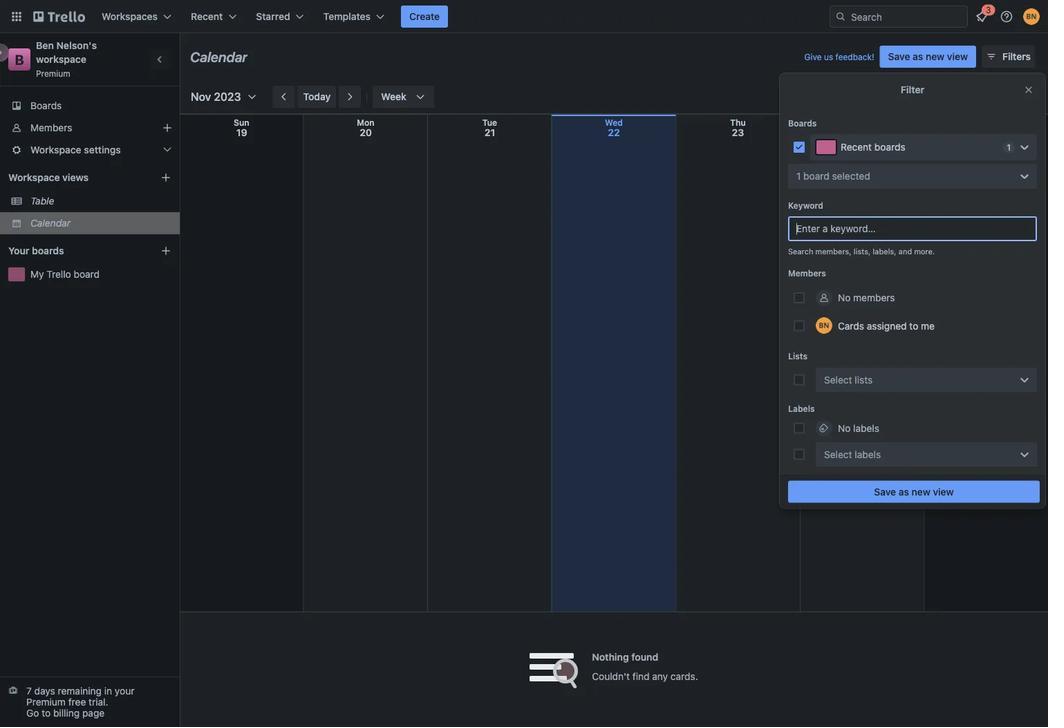 Task type: describe. For each thing, give the bounding box(es) containing it.
us
[[824, 52, 833, 62]]

1 vertical spatial calendar
[[30, 217, 71, 229]]

labels for no labels
[[854, 423, 880, 434]]

b
[[15, 51, 24, 67]]

workspace for workspace views
[[8, 172, 60, 183]]

and
[[899, 247, 912, 256]]

22
[[608, 127, 620, 138]]

give us feedback!
[[805, 52, 875, 62]]

7
[[26, 686, 32, 697]]

0 vertical spatial save as new view button
[[880, 46, 977, 68]]

me
[[921, 320, 935, 331]]

my
[[30, 269, 44, 280]]

cards
[[838, 320, 865, 331]]

couldn't
[[592, 671, 630, 683]]

members,
[[816, 247, 852, 256]]

settings
[[84, 144, 121, 156]]

add board image
[[160, 246, 172, 257]]

0 horizontal spatial as
[[899, 486, 909, 498]]

1 board selected
[[797, 170, 870, 182]]

21
[[485, 127, 495, 138]]

24
[[856, 127, 868, 138]]

Enter a keyword… text field
[[788, 216, 1037, 241]]

lists
[[855, 374, 873, 386]]

0 vertical spatial new
[[926, 51, 945, 62]]

members
[[854, 292, 895, 304]]

lists,
[[854, 247, 871, 256]]

feedback!
[[836, 52, 875, 62]]

trial.
[[89, 697, 108, 708]]

0 vertical spatial view
[[947, 51, 968, 62]]

b link
[[8, 48, 30, 71]]

views
[[62, 172, 89, 183]]

nothing
[[592, 652, 629, 663]]

create a view image
[[160, 172, 172, 183]]

select for select lists
[[824, 374, 852, 386]]

1 horizontal spatial members
[[788, 268, 826, 278]]

nov 2023
[[191, 90, 241, 103]]

thu
[[731, 118, 746, 128]]

nov
[[191, 90, 211, 103]]

no labels
[[838, 423, 880, 434]]

your boards with 1 items element
[[8, 243, 140, 259]]

filter
[[901, 84, 925, 95]]

any
[[652, 671, 668, 683]]

no for no members
[[838, 292, 851, 304]]

nothing found image
[[530, 654, 578, 689]]

workspace for workspace settings
[[30, 144, 81, 156]]

sun
[[234, 118, 249, 128]]

selected
[[832, 170, 870, 182]]

1 vertical spatial save as new view button
[[788, 481, 1040, 503]]

templates button
[[315, 6, 393, 28]]

table
[[30, 195, 54, 207]]

close popover image
[[1024, 84, 1035, 95]]

1 vertical spatial boards
[[788, 118, 817, 128]]

assigned
[[867, 320, 907, 331]]

found
[[632, 652, 659, 663]]

Search field
[[846, 6, 968, 27]]

ben
[[36, 40, 54, 51]]

recent button
[[183, 6, 245, 28]]

your
[[115, 686, 134, 697]]

templates
[[323, 11, 371, 22]]

2023
[[214, 90, 241, 103]]

0 vertical spatial save
[[888, 51, 910, 62]]

25
[[980, 127, 992, 138]]

go
[[26, 708, 39, 719]]

keyword
[[788, 201, 824, 210]]

create button
[[401, 6, 448, 28]]

my trello board
[[30, 269, 100, 280]]

cards.
[[671, 671, 698, 683]]

labels for select labels
[[855, 449, 881, 460]]

workspaces button
[[93, 6, 180, 28]]

0 vertical spatial save as new view
[[888, 51, 968, 62]]

back to home image
[[33, 6, 85, 28]]

give
[[805, 52, 822, 62]]

your
[[8, 245, 29, 257]]

remaining
[[58, 686, 102, 697]]

calendar link
[[30, 216, 172, 230]]

starred
[[256, 11, 290, 22]]

premium inside ben nelson's workspace premium
[[36, 68, 70, 78]]

labels
[[788, 404, 815, 414]]

workspace settings button
[[0, 139, 180, 161]]

1 horizontal spatial to
[[910, 320, 919, 331]]

0 horizontal spatial boards
[[30, 100, 62, 111]]

wed
[[605, 118, 623, 128]]

search members, lists, labels, and more.
[[788, 247, 935, 256]]



Task type: vqa. For each thing, say whether or not it's contained in the screenshot.
AND
yes



Task type: locate. For each thing, give the bounding box(es) containing it.
save as new view button
[[880, 46, 977, 68], [788, 481, 1040, 503]]

boards for recent boards
[[875, 141, 906, 153]]

1 vertical spatial as
[[899, 486, 909, 498]]

today
[[303, 91, 331, 102]]

search
[[788, 247, 814, 256]]

3 notifications image
[[974, 8, 990, 25]]

members up workspace settings
[[30, 122, 72, 133]]

select lists
[[824, 374, 873, 386]]

more.
[[915, 247, 935, 256]]

0 horizontal spatial to
[[42, 708, 51, 719]]

members inside 'link'
[[30, 122, 72, 133]]

board inside my trello board "link"
[[74, 269, 100, 280]]

no for no labels
[[838, 423, 851, 434]]

calendar down recent popup button at top
[[190, 48, 248, 65]]

2 no from the top
[[838, 423, 851, 434]]

ben nelson (bennelson96) image left cards
[[816, 317, 833, 334]]

select down no labels
[[824, 449, 852, 460]]

week
[[381, 91, 407, 102]]

0 vertical spatial labels
[[854, 423, 880, 434]]

labels up select labels
[[854, 423, 880, 434]]

recent up calendar text box
[[191, 11, 223, 22]]

0 vertical spatial recent
[[191, 11, 223, 22]]

1 horizontal spatial boards
[[788, 118, 817, 128]]

your boards
[[8, 245, 64, 257]]

cards assigned to me
[[838, 320, 935, 331]]

1 vertical spatial save as new view
[[874, 486, 954, 498]]

workspace views
[[8, 172, 89, 183]]

lists
[[788, 352, 808, 361]]

no up cards
[[838, 292, 851, 304]]

recent down 24
[[841, 141, 872, 153]]

calendar down table at the top left of the page
[[30, 217, 71, 229]]

ben nelson's workspace link
[[36, 40, 99, 65]]

open information menu image
[[1000, 10, 1014, 24]]

trello
[[47, 269, 71, 280]]

1 vertical spatial save
[[874, 486, 896, 498]]

tue
[[482, 118, 497, 128]]

members down search on the top right
[[788, 268, 826, 278]]

1 vertical spatial 1
[[797, 170, 801, 182]]

recent for recent boards
[[841, 141, 872, 153]]

0 vertical spatial workspace
[[30, 144, 81, 156]]

1 for 1 board selected
[[797, 170, 801, 182]]

nelson's
[[56, 40, 97, 51]]

0 vertical spatial 1
[[1007, 143, 1011, 152]]

0 horizontal spatial boards
[[32, 245, 64, 257]]

workspaces
[[102, 11, 158, 22]]

0 horizontal spatial board
[[74, 269, 100, 280]]

2 select from the top
[[824, 449, 852, 460]]

1 horizontal spatial recent
[[841, 141, 872, 153]]

0 vertical spatial boards
[[30, 100, 62, 111]]

1 vertical spatial recent
[[841, 141, 872, 153]]

labels,
[[873, 247, 897, 256]]

boards
[[875, 141, 906, 153], [32, 245, 64, 257]]

0 horizontal spatial members
[[30, 122, 72, 133]]

calendar
[[190, 48, 248, 65], [30, 217, 71, 229]]

0 vertical spatial no
[[838, 292, 851, 304]]

ben nelson (bennelson96) image right open information menu image
[[1024, 8, 1040, 25]]

1 vertical spatial boards
[[32, 245, 64, 257]]

boards up the my
[[32, 245, 64, 257]]

labels down no labels
[[855, 449, 881, 460]]

today button
[[298, 86, 336, 108]]

search image
[[835, 11, 846, 22]]

1 vertical spatial ben nelson (bennelson96) image
[[816, 317, 833, 334]]

to
[[910, 320, 919, 331], [42, 708, 51, 719]]

new
[[926, 51, 945, 62], [912, 486, 931, 498]]

1 no from the top
[[838, 292, 851, 304]]

workspace
[[36, 54, 86, 65]]

1 for 1
[[1007, 143, 1011, 152]]

1 horizontal spatial ben nelson (bennelson96) image
[[1024, 8, 1040, 25]]

boards link
[[0, 95, 180, 117]]

create
[[409, 11, 440, 22]]

recent
[[191, 11, 223, 22], [841, 141, 872, 153]]

workspace
[[30, 144, 81, 156], [8, 172, 60, 183]]

table link
[[30, 194, 172, 208]]

1 horizontal spatial 1
[[1007, 143, 1011, 152]]

days
[[34, 686, 55, 697]]

board up keyword
[[804, 170, 830, 182]]

select labels
[[824, 449, 881, 460]]

1 horizontal spatial board
[[804, 170, 830, 182]]

7 days remaining in your premium free trial. go to billing page
[[26, 686, 134, 719]]

save up filter
[[888, 51, 910, 62]]

premium inside 7 days remaining in your premium free trial. go to billing page
[[26, 697, 66, 708]]

to left me
[[910, 320, 919, 331]]

board down your boards with 1 items element
[[74, 269, 100, 280]]

find
[[633, 671, 650, 683]]

20
[[360, 127, 372, 138]]

0 vertical spatial select
[[824, 374, 852, 386]]

my trello board link
[[30, 268, 172, 281]]

0 horizontal spatial recent
[[191, 11, 223, 22]]

0 vertical spatial boards
[[875, 141, 906, 153]]

view
[[947, 51, 968, 62], [933, 486, 954, 498]]

save
[[888, 51, 910, 62], [874, 486, 896, 498]]

billing
[[53, 708, 80, 719]]

1 vertical spatial members
[[788, 268, 826, 278]]

1 vertical spatial no
[[838, 423, 851, 434]]

select for select labels
[[824, 449, 852, 460]]

free
[[68, 697, 86, 708]]

workspace up workspace views
[[30, 144, 81, 156]]

members link
[[0, 117, 180, 139]]

give us feedback! link
[[805, 52, 875, 62]]

1 vertical spatial select
[[824, 449, 852, 460]]

no
[[838, 292, 851, 304], [838, 423, 851, 434]]

no up select labels
[[838, 423, 851, 434]]

as
[[913, 51, 923, 62], [899, 486, 909, 498]]

go to billing page link
[[26, 708, 105, 719]]

page
[[82, 708, 105, 719]]

labels
[[854, 423, 880, 434], [855, 449, 881, 460]]

1 vertical spatial premium
[[26, 697, 66, 708]]

nov 2023 button
[[185, 86, 258, 108]]

couldn't find any cards.
[[592, 671, 698, 683]]

boards
[[30, 100, 62, 111], [788, 118, 817, 128]]

select left lists
[[824, 374, 852, 386]]

0 horizontal spatial ben nelson (bennelson96) image
[[816, 317, 833, 334]]

ben nelson's workspace premium
[[36, 40, 99, 78]]

1 vertical spatial labels
[[855, 449, 881, 460]]

boards down filter
[[875, 141, 906, 153]]

save as new view
[[888, 51, 968, 62], [874, 486, 954, 498]]

1 vertical spatial board
[[74, 269, 100, 280]]

0 vertical spatial premium
[[36, 68, 70, 78]]

0 vertical spatial to
[[910, 320, 919, 331]]

nothing found
[[592, 652, 659, 663]]

boards left 24
[[788, 118, 817, 128]]

1 vertical spatial new
[[912, 486, 931, 498]]

1 horizontal spatial as
[[913, 51, 923, 62]]

premium
[[36, 68, 70, 78], [26, 697, 66, 708]]

recent boards
[[841, 141, 906, 153]]

to inside 7 days remaining in your premium free trial. go to billing page
[[42, 708, 51, 719]]

23
[[732, 127, 744, 138]]

0 vertical spatial ben nelson (bennelson96) image
[[1024, 8, 1040, 25]]

Calendar text field
[[190, 44, 248, 70]]

0 vertical spatial members
[[30, 122, 72, 133]]

primary element
[[0, 0, 1048, 33]]

week button
[[373, 86, 434, 108]]

select
[[824, 374, 852, 386], [824, 449, 852, 460]]

workspace up table at the top left of the page
[[8, 172, 60, 183]]

19
[[236, 127, 247, 138]]

boards down workspace
[[30, 100, 62, 111]]

workspace inside popup button
[[30, 144, 81, 156]]

0 horizontal spatial calendar
[[30, 217, 71, 229]]

1 select from the top
[[824, 374, 852, 386]]

0 vertical spatial as
[[913, 51, 923, 62]]

in
[[104, 686, 112, 697]]

1 vertical spatial workspace
[[8, 172, 60, 183]]

recent inside recent popup button
[[191, 11, 223, 22]]

save down select labels
[[874, 486, 896, 498]]

1 vertical spatial view
[[933, 486, 954, 498]]

0 vertical spatial calendar
[[190, 48, 248, 65]]

workspace navigation collapse icon image
[[151, 50, 170, 69]]

recent for recent
[[191, 11, 223, 22]]

boards for your boards
[[32, 245, 64, 257]]

ben nelson (bennelson96) image
[[1024, 8, 1040, 25], [816, 317, 833, 334]]

1 horizontal spatial boards
[[875, 141, 906, 153]]

filters
[[1003, 51, 1031, 62]]

0 horizontal spatial 1
[[797, 170, 801, 182]]

no members
[[838, 292, 895, 304]]

0 vertical spatial board
[[804, 170, 830, 182]]

1
[[1007, 143, 1011, 152], [797, 170, 801, 182]]

1 vertical spatial to
[[42, 708, 51, 719]]

filters button
[[982, 46, 1035, 68]]

workspace settings
[[30, 144, 121, 156]]

1 horizontal spatial calendar
[[190, 48, 248, 65]]

mon
[[357, 118, 375, 128]]

to right go
[[42, 708, 51, 719]]

starred button
[[248, 6, 312, 28]]



